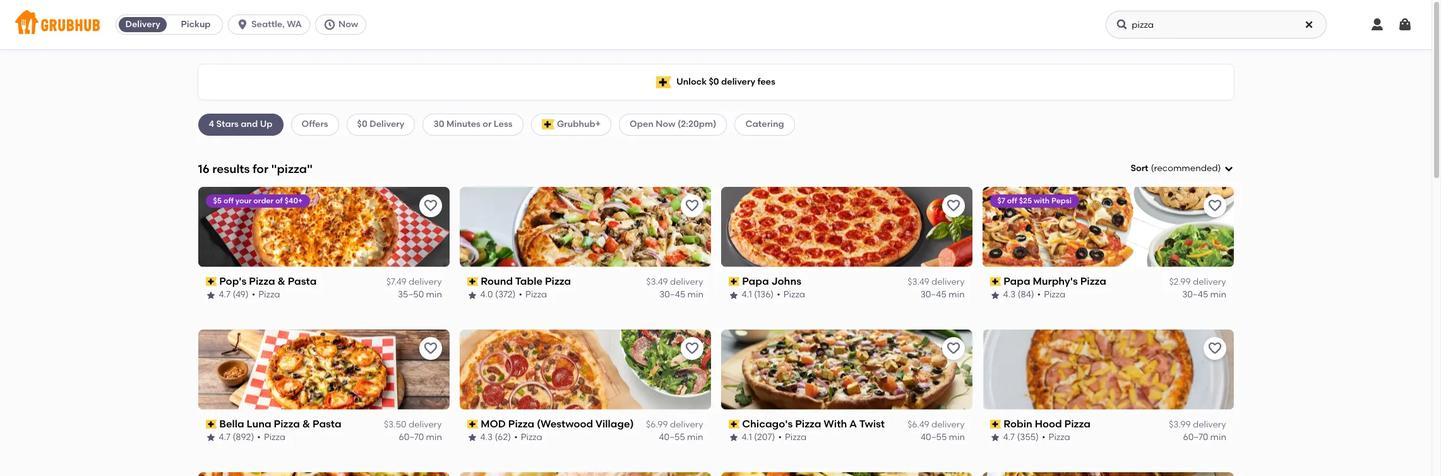 Task type: locate. For each thing, give the bounding box(es) containing it.
$3.49 delivery
[[647, 277, 704, 288], [908, 277, 965, 288]]

minutes
[[447, 119, 481, 130]]

min down $6.99 delivery
[[688, 432, 704, 443]]

• down robin hood pizza
[[1043, 432, 1046, 443]]

4.3 for papa murphy's pizza
[[1004, 290, 1016, 300]]

• right (136) at the bottom of the page
[[777, 290, 781, 300]]

delivery left "pickup"
[[125, 19, 160, 30]]

off
[[224, 196, 234, 205], [1008, 196, 1018, 205]]

sort ( recommended )
[[1131, 163, 1222, 174]]

4.1 left (136) at the bottom of the page
[[742, 290, 752, 300]]

•
[[252, 290, 255, 300], [519, 290, 523, 300], [777, 290, 781, 300], [1038, 290, 1041, 300], [257, 432, 261, 443], [514, 432, 518, 443], [779, 432, 782, 443], [1043, 432, 1046, 443]]

subscription pass image
[[467, 277, 478, 286], [990, 277, 1002, 286], [729, 420, 740, 429], [990, 420, 1002, 429]]

1 30–45 min from the left
[[659, 290, 704, 300]]

1 horizontal spatial 30–45 min
[[921, 290, 965, 300]]

1 $3.49 from the left
[[647, 277, 668, 288]]

now right the wa
[[339, 19, 358, 30]]

$5 off your order of $40+
[[213, 196, 303, 205]]

1 horizontal spatial 40–55
[[921, 432, 947, 443]]

• right (49)
[[252, 290, 255, 300]]

1 vertical spatial $0
[[357, 119, 368, 130]]

subscription pass image left chicago's
[[729, 420, 740, 429]]

)
[[1219, 163, 1222, 174]]

min down the $3.50 delivery
[[426, 432, 442, 443]]

now inside button
[[339, 19, 358, 30]]

(136)
[[754, 290, 774, 300]]

hood
[[1035, 418, 1063, 430]]

delivery
[[722, 76, 756, 87], [409, 277, 442, 288], [670, 277, 704, 288], [932, 277, 965, 288], [1194, 277, 1227, 288], [409, 420, 442, 430], [670, 420, 704, 430], [932, 420, 965, 430], [1193, 420, 1227, 430]]

0 horizontal spatial delivery
[[125, 19, 160, 30]]

min left 4.1 (136) on the right bottom of the page
[[688, 290, 704, 300]]

40–55 down $6.99 delivery
[[659, 432, 685, 443]]

(
[[1152, 163, 1155, 174]]

min right 35–50
[[426, 290, 442, 300]]

0 horizontal spatial 4.3
[[481, 432, 493, 443]]

save this restaurant image for papa johns
[[946, 198, 961, 213]]

grubhub plus flag logo image
[[657, 76, 672, 88], [542, 120, 555, 130]]

subscription pass image left "bella"
[[206, 420, 217, 429]]

4.7 down robin
[[1004, 432, 1015, 443]]

4.3 (84)
[[1004, 290, 1035, 300]]

40–55 min down $6.49 delivery
[[921, 432, 965, 443]]

papa up 4.3 (84)
[[1004, 275, 1031, 287]]

4.3
[[1004, 290, 1016, 300], [481, 432, 493, 443]]

60–70 min
[[399, 432, 442, 443], [1183, 432, 1227, 443]]

pizza right 'table' on the left of page
[[545, 275, 571, 287]]

• pizza down "pop's pizza & pasta"
[[252, 290, 280, 300]]

subscription pass image left pop's
[[206, 277, 217, 286]]

1 vertical spatial 4.1
[[742, 432, 752, 443]]

open now (2:20pm)
[[630, 119, 717, 130]]

off right $5
[[224, 196, 234, 205]]

subscription pass image for mod pizza (westwood village)
[[467, 420, 478, 429]]

star icon image left 4.3 (84)
[[990, 290, 1001, 300]]

save this restaurant image for mod pizza (westwood village)
[[685, 341, 700, 356]]

"pizza"
[[271, 161, 313, 176]]

2 $3.49 from the left
[[908, 277, 930, 288]]

0 vertical spatial now
[[339, 19, 358, 30]]

30–45
[[659, 290, 685, 300], [921, 290, 947, 300], [1183, 290, 1209, 300]]

grubhub plus flag logo image left grubhub+
[[542, 120, 555, 130]]

1 horizontal spatial 30–45
[[921, 290, 947, 300]]

3 30–45 min from the left
[[1183, 290, 1227, 300]]

0 vertical spatial 4.3
[[1004, 290, 1016, 300]]

40–55 down $6.49 delivery
[[921, 432, 947, 443]]

60–70 for bella luna pizza & pasta
[[399, 432, 424, 443]]

$40+
[[285, 196, 303, 205]]

4
[[209, 119, 214, 130]]

60–70 min down $3.99 delivery
[[1183, 432, 1227, 443]]

delivery inside button
[[125, 19, 160, 30]]

for
[[253, 161, 269, 176]]

1 horizontal spatial papa
[[1004, 275, 1031, 287]]

30
[[434, 119, 445, 130]]

0 horizontal spatial 40–55 min
[[659, 432, 704, 443]]

min down $3.99 delivery
[[1211, 432, 1227, 443]]

• pizza down bella luna pizza & pasta
[[257, 432, 286, 443]]

4.7 (892)
[[219, 432, 254, 443]]

1 horizontal spatial save this restaurant image
[[1208, 341, 1223, 356]]

2 40–55 from the left
[[921, 432, 947, 443]]

• right (84)
[[1038, 290, 1041, 300]]

save this restaurant image
[[423, 198, 438, 213], [685, 198, 700, 213], [946, 198, 961, 213], [1208, 198, 1223, 213], [423, 341, 438, 356], [946, 341, 961, 356]]

2 $3.49 delivery from the left
[[908, 277, 965, 288]]

svg image
[[1370, 17, 1386, 32], [323, 18, 336, 31]]

• pizza right the (62)
[[514, 432, 543, 443]]

4.3 left (84)
[[1004, 290, 1016, 300]]

• pizza for pop's pizza & pasta
[[252, 290, 280, 300]]

chicago's pizza with a twist logo image
[[721, 330, 973, 410]]

min down $6.49 delivery
[[949, 432, 965, 443]]

pizza down the johns
[[784, 290, 806, 300]]

1 60–70 min from the left
[[399, 432, 442, 443]]

• for robin hood pizza
[[1043, 432, 1046, 443]]

star icon image left 4.7 (355)
[[990, 433, 1001, 443]]

or
[[483, 119, 492, 130]]

open
[[630, 119, 654, 130]]

0 horizontal spatial 30–45 min
[[659, 290, 704, 300]]

star icon image left 4.7 (892)
[[206, 433, 216, 443]]

save this restaurant button for bella luna pizza & pasta
[[419, 337, 442, 360]]

0 horizontal spatial now
[[339, 19, 358, 30]]

0 horizontal spatial $3.49
[[647, 277, 668, 288]]

30–45 min
[[659, 290, 704, 300], [921, 290, 965, 300], [1183, 290, 1227, 300]]

unlock $0 delivery fees
[[677, 76, 776, 87]]

0 horizontal spatial 60–70
[[399, 432, 424, 443]]

• pizza down hood
[[1043, 432, 1071, 443]]

subscription pass image for pop's pizza & pasta
[[206, 277, 217, 286]]

& right pop's
[[278, 275, 285, 287]]

pizza
[[249, 275, 275, 287], [545, 275, 571, 287], [1081, 275, 1107, 287], [259, 290, 280, 300], [526, 290, 547, 300], [784, 290, 806, 300], [1045, 290, 1066, 300], [274, 418, 300, 430], [508, 418, 535, 430], [796, 418, 822, 430], [1065, 418, 1091, 430], [264, 432, 286, 443], [521, 432, 543, 443], [785, 432, 807, 443], [1049, 432, 1071, 443]]

0 horizontal spatial save this restaurant image
[[685, 341, 700, 356]]

min down $2.99 delivery
[[1211, 290, 1227, 300]]

(207)
[[754, 432, 776, 443]]

round
[[481, 275, 513, 287]]

subscription pass image left robin
[[990, 420, 1002, 429]]

40–55
[[659, 432, 685, 443], [921, 432, 947, 443]]

1 $3.49 delivery from the left
[[647, 277, 704, 288]]

delivery left '30'
[[370, 119, 405, 130]]

1 horizontal spatial &
[[302, 418, 310, 430]]

mod
[[481, 418, 506, 430]]

seattle, wa
[[252, 19, 302, 30]]

2 60–70 from the left
[[1183, 432, 1209, 443]]

1 off from the left
[[224, 196, 234, 205]]

pasta down pop's pizza & pasta logo
[[288, 275, 317, 287]]

• pizza for chicago's pizza with a twist
[[779, 432, 807, 443]]

• pizza down the johns
[[777, 290, 806, 300]]

luna
[[247, 418, 272, 430]]

recommended
[[1155, 163, 1219, 174]]

4.3 (62)
[[481, 432, 511, 443]]

min for papa murphy's pizza
[[1211, 290, 1227, 300]]

60–70 down $3.99 delivery
[[1183, 432, 1209, 443]]

star icon image left "4.7 (49)"
[[206, 290, 216, 300]]

0 vertical spatial $0
[[709, 76, 719, 87]]

1 vertical spatial 4.3
[[481, 432, 493, 443]]

4.7
[[219, 290, 231, 300], [219, 432, 231, 443], [1004, 432, 1015, 443]]

seattle, wa button
[[228, 15, 315, 35]]

subscription pass image left round
[[467, 277, 478, 286]]

• right the (62)
[[514, 432, 518, 443]]

0 horizontal spatial $0
[[357, 119, 368, 130]]

(355)
[[1018, 432, 1039, 443]]

subscription pass image left the mod
[[467, 420, 478, 429]]

2 40–55 min from the left
[[921, 432, 965, 443]]

40–55 min down $6.99 delivery
[[659, 432, 704, 443]]

$0 right unlock
[[709, 76, 719, 87]]

1 horizontal spatial $3.49 delivery
[[908, 277, 965, 288]]

delivery
[[125, 19, 160, 30], [370, 119, 405, 130]]

1 30–45 from the left
[[659, 290, 685, 300]]

2 horizontal spatial 30–45 min
[[1183, 290, 1227, 300]]

star icon image
[[206, 290, 216, 300], [467, 290, 477, 300], [729, 290, 739, 300], [990, 290, 1001, 300], [206, 433, 216, 443], [467, 433, 477, 443], [729, 433, 739, 443], [990, 433, 1001, 443]]

• right (207)
[[779, 432, 782, 443]]

papa murphy's pizza
[[1004, 275, 1107, 287]]

$7
[[998, 196, 1006, 205]]

30 minutes or less
[[434, 119, 513, 130]]

4.7 down "bella"
[[219, 432, 231, 443]]

min left 4.3 (84)
[[949, 290, 965, 300]]

off for papa murphy's pizza
[[1008, 196, 1018, 205]]

• down luna
[[257, 432, 261, 443]]

grubhub plus flag logo image for unlock $0 delivery fees
[[657, 76, 672, 88]]

0 horizontal spatial off
[[224, 196, 234, 205]]

0 vertical spatial 4.1
[[742, 290, 752, 300]]

• pizza for mod pizza (westwood village)
[[514, 432, 543, 443]]

• pizza down chicago's pizza with a twist
[[779, 432, 807, 443]]

pizza mart kent (military rd.) logo image
[[983, 472, 1234, 476]]

pepsi
[[1052, 196, 1072, 205]]

star icon image left "4.1 (207)"
[[729, 433, 739, 443]]

35–50
[[398, 290, 424, 300]]

4.1
[[742, 290, 752, 300], [742, 432, 752, 443]]

2 papa from the left
[[1004, 275, 1031, 287]]

2 30–45 min from the left
[[921, 290, 965, 300]]

• pizza down 'table' on the left of page
[[519, 290, 547, 300]]

$3.50
[[384, 420, 407, 430]]

min
[[426, 290, 442, 300], [688, 290, 704, 300], [949, 290, 965, 300], [1211, 290, 1227, 300], [426, 432, 442, 443], [688, 432, 704, 443], [949, 432, 965, 443], [1211, 432, 1227, 443]]

0 horizontal spatial 30–45
[[659, 290, 685, 300]]

2 30–45 from the left
[[921, 290, 947, 300]]

30–45 min for papa johns
[[921, 290, 965, 300]]

papa johns logo image
[[721, 187, 973, 267]]

grubhub plus flag logo image left unlock
[[657, 76, 672, 88]]

bella luna pizza & pasta logo image
[[198, 330, 450, 410]]

$2.99
[[1170, 277, 1191, 288]]

0 horizontal spatial grubhub plus flag logo image
[[542, 120, 555, 130]]

1 horizontal spatial $3.49
[[908, 277, 930, 288]]

1 horizontal spatial grubhub plus flag logo image
[[657, 76, 672, 88]]

star icon image left 4.3 (62)
[[467, 433, 477, 443]]

1 horizontal spatial 40–55 min
[[921, 432, 965, 443]]

papa up 4.1 (136) on the right bottom of the page
[[743, 275, 769, 287]]

star icon image left 4.1 (136) on the right bottom of the page
[[729, 290, 739, 300]]

papa
[[743, 275, 769, 287], [1004, 275, 1031, 287]]

subscription pass image for papa murphy's pizza
[[990, 277, 1002, 286]]

• for bella luna pizza & pasta
[[257, 432, 261, 443]]

1 horizontal spatial 60–70
[[1183, 432, 1209, 443]]

subscription pass image for robin hood pizza
[[990, 420, 1002, 429]]

4.3 down the mod
[[481, 432, 493, 443]]

1 horizontal spatial svg image
[[1370, 17, 1386, 32]]

$3.49
[[647, 277, 668, 288], [908, 277, 930, 288]]

&
[[278, 275, 285, 287], [302, 418, 310, 430]]

4.7 for bella luna pizza & pasta
[[219, 432, 231, 443]]

2 4.1 from the top
[[742, 432, 752, 443]]

save this restaurant image for robin hood pizza
[[1208, 341, 1223, 356]]

• for round table pizza
[[519, 290, 523, 300]]

4.7 down pop's
[[219, 290, 231, 300]]

subscription pass image left papa murphy's pizza
[[990, 277, 1002, 286]]

1 horizontal spatial off
[[1008, 196, 1018, 205]]

delivery for round table pizza
[[670, 277, 704, 288]]

pizza up the (62)
[[508, 418, 535, 430]]

40–55 min
[[659, 432, 704, 443], [921, 432, 965, 443]]

60–70 min down the $3.50 delivery
[[399, 432, 442, 443]]

star icon image for papa murphy's pizza
[[990, 290, 1001, 300]]

0 horizontal spatial &
[[278, 275, 285, 287]]

• pizza down papa murphy's pizza
[[1038, 290, 1066, 300]]

star icon image for papa johns
[[729, 290, 739, 300]]

4.1 left (207)
[[742, 432, 752, 443]]

0 horizontal spatial 40–55
[[659, 432, 685, 443]]

save this restaurant image for round table pizza
[[685, 198, 700, 213]]

60–70 min for bella luna pizza & pasta
[[399, 432, 442, 443]]

papa for papa johns
[[743, 275, 769, 287]]

0 horizontal spatial 60–70 min
[[399, 432, 442, 443]]

2 60–70 min from the left
[[1183, 432, 1227, 443]]

save this restaurant image
[[685, 341, 700, 356], [1208, 341, 1223, 356]]

1 horizontal spatial 60–70 min
[[1183, 432, 1227, 443]]

pasta up crown pizza logo
[[313, 418, 342, 430]]

0 vertical spatial grubhub plus flag logo image
[[657, 76, 672, 88]]

papa for papa murphy's pizza
[[1004, 275, 1031, 287]]

• pizza for bella luna pizza & pasta
[[257, 432, 286, 443]]

• for papa murphy's pizza
[[1038, 290, 1041, 300]]

40–55 for chicago's pizza with a twist
[[921, 432, 947, 443]]

$3.49 for papa johns
[[908, 277, 930, 288]]

subscription pass image left papa johns at the right of the page
[[729, 277, 740, 286]]

• down round table pizza
[[519, 290, 523, 300]]

(westwood
[[537, 418, 593, 430]]

svg image
[[1398, 17, 1413, 32], [236, 18, 249, 31], [1117, 18, 1129, 31], [1305, 20, 1315, 30], [1224, 164, 1234, 174]]

30–45 min for round table pizza
[[659, 290, 704, 300]]

1 vertical spatial delivery
[[370, 119, 405, 130]]

1 horizontal spatial 4.3
[[1004, 290, 1016, 300]]

with
[[1034, 196, 1050, 205]]

None field
[[1131, 162, 1234, 175]]

1 60–70 from the left
[[399, 432, 424, 443]]

& right luna
[[302, 418, 310, 430]]

60–70 down the $3.50 delivery
[[399, 432, 424, 443]]

0 horizontal spatial $3.49 delivery
[[647, 277, 704, 288]]

2 horizontal spatial 30–45
[[1183, 290, 1209, 300]]

0 vertical spatial delivery
[[125, 19, 160, 30]]

1 save this restaurant image from the left
[[685, 341, 700, 356]]

1 horizontal spatial now
[[656, 119, 676, 130]]

1 4.1 from the top
[[742, 290, 752, 300]]

0 horizontal spatial svg image
[[323, 18, 336, 31]]

1 40–55 from the left
[[659, 432, 685, 443]]

off right $7
[[1008, 196, 1018, 205]]

delivery for papa johns
[[932, 277, 965, 288]]

$0 right the offers
[[357, 119, 368, 130]]

2 save this restaurant image from the left
[[1208, 341, 1223, 356]]

1 papa from the left
[[743, 275, 769, 287]]

save this restaurant button
[[419, 194, 442, 217], [681, 194, 704, 217], [942, 194, 965, 217], [1204, 194, 1227, 217], [419, 337, 442, 360], [681, 337, 704, 360], [942, 337, 965, 360], [1204, 337, 1227, 360]]

sort
[[1131, 163, 1149, 174]]

3 30–45 from the left
[[1183, 290, 1209, 300]]

subscription pass image
[[206, 277, 217, 286], [729, 277, 740, 286], [206, 420, 217, 429], [467, 420, 478, 429]]

now right open
[[656, 119, 676, 130]]

village)
[[596, 418, 634, 430]]

• pizza for robin hood pizza
[[1043, 432, 1071, 443]]

1 vertical spatial grubhub plus flag logo image
[[542, 120, 555, 130]]

1 vertical spatial pasta
[[313, 418, 342, 430]]

and
[[241, 119, 258, 130]]

(49)
[[233, 290, 249, 300]]

star icon image for pop's pizza & pasta
[[206, 290, 216, 300]]

mod pizza (westwood village)
[[481, 418, 634, 430]]

bella
[[219, 418, 244, 430]]

$3.99
[[1170, 420, 1191, 430]]

4.1 for papa johns
[[742, 290, 752, 300]]

$6.49
[[908, 420, 930, 430]]

0 vertical spatial pasta
[[288, 275, 317, 287]]

star icon image left 4.0
[[467, 290, 477, 300]]

$7.49 delivery
[[387, 277, 442, 288]]

30–45 for papa murphy's pizza
[[1183, 290, 1209, 300]]

0 horizontal spatial papa
[[743, 275, 769, 287]]

save this restaurant image for chicago's pizza with a twist
[[946, 341, 961, 356]]

$3.99 delivery
[[1170, 420, 1227, 430]]

• pizza for papa johns
[[777, 290, 806, 300]]

delivery for robin hood pizza
[[1193, 420, 1227, 430]]

2 off from the left
[[1008, 196, 1018, 205]]

1 40–55 min from the left
[[659, 432, 704, 443]]



Task type: vqa. For each thing, say whether or not it's contained in the screenshot.
$0
yes



Task type: describe. For each thing, give the bounding box(es) containing it.
• for mod pizza (westwood village)
[[514, 432, 518, 443]]

60–70 for robin hood pizza
[[1183, 432, 1209, 443]]

4.1 for chicago's pizza with a twist
[[742, 432, 752, 443]]

(84)
[[1018, 290, 1035, 300]]

subscription pass image for bella luna pizza & pasta
[[206, 420, 217, 429]]

4.7 for pop's pizza & pasta
[[219, 290, 231, 300]]

pop's pizza & pasta logo image
[[198, 187, 450, 267]]

4.7 for robin hood pizza
[[1004, 432, 1015, 443]]

murphy's
[[1033, 275, 1078, 287]]

min for robin hood pizza
[[1211, 432, 1227, 443]]

chicago's
[[743, 418, 793, 430]]

subscription pass image for papa johns
[[729, 277, 740, 286]]

min for round table pizza
[[688, 290, 704, 300]]

delivery button
[[116, 15, 169, 35]]

pizza down papa murphy's pizza
[[1045, 290, 1066, 300]]

none field containing sort
[[1131, 162, 1234, 175]]

save this restaurant button for papa johns
[[942, 194, 965, 217]]

star icon image for mod pizza (westwood village)
[[467, 433, 477, 443]]

pop's pizza & pasta
[[219, 275, 317, 287]]

now button
[[315, 15, 372, 35]]

pickup button
[[169, 15, 222, 35]]

$2.99 delivery
[[1170, 277, 1227, 288]]

svg image inside 'seattle, wa' button
[[236, 18, 249, 31]]

min for chicago's pizza with a twist
[[949, 432, 965, 443]]

chicago's pizza with a twist
[[743, 418, 885, 430]]

$25
[[1020, 196, 1032, 205]]

results
[[212, 161, 250, 176]]

40–55 min for chicago's pizza with a twist
[[921, 432, 965, 443]]

4.0 (372)
[[481, 290, 516, 300]]

4.7 (355)
[[1004, 432, 1039, 443]]

grubhub plus flag logo image for grubhub+
[[542, 120, 555, 130]]

delivery for mod pizza (westwood village)
[[670, 420, 704, 430]]

30–45 for papa johns
[[921, 290, 947, 300]]

delivery for chicago's pizza with a twist
[[932, 420, 965, 430]]

up
[[260, 119, 273, 130]]

papa murphy's pizza logo image
[[983, 187, 1234, 267]]

• pizza for round table pizza
[[519, 290, 547, 300]]

wa
[[287, 19, 302, 30]]

save this restaurant button for robin hood pizza
[[1204, 337, 1227, 360]]

your
[[236, 196, 252, 205]]

Search for food, convenience, alcohol... search field
[[1107, 11, 1328, 39]]

(892)
[[233, 432, 254, 443]]

0 vertical spatial &
[[278, 275, 285, 287]]

min for papa johns
[[949, 290, 965, 300]]

pizza down hood
[[1049, 432, 1071, 443]]

$3.49 delivery for papa johns
[[908, 277, 965, 288]]

bella luna pizza & pasta
[[219, 418, 342, 430]]

a
[[850, 418, 857, 430]]

pop's
[[219, 275, 247, 287]]

$6.99
[[646, 420, 668, 430]]

catering
[[746, 119, 784, 130]]

min for bella luna pizza & pasta
[[426, 432, 442, 443]]

delivery for pop's pizza & pasta
[[409, 277, 442, 288]]

zeeks pizza white center logo image
[[721, 472, 973, 476]]

star icon image for round table pizza
[[467, 290, 477, 300]]

main navigation navigation
[[0, 0, 1432, 49]]

• for papa johns
[[777, 290, 781, 300]]

pizza dudes logo image
[[460, 472, 711, 476]]

35–50 min
[[398, 290, 442, 300]]

$7.49
[[387, 277, 407, 288]]

pizza down 'table' on the left of page
[[526, 290, 547, 300]]

star icon image for bella luna pizza & pasta
[[206, 433, 216, 443]]

(2:20pm)
[[678, 119, 717, 130]]

off for pop's pizza & pasta
[[224, 196, 234, 205]]

pizza down chicago's pizza with a twist
[[785, 432, 807, 443]]

4.1 (136)
[[742, 290, 774, 300]]

twist
[[860, 418, 885, 430]]

robin hood pizza logo image
[[983, 330, 1234, 410]]

star icon image for chicago's pizza with a twist
[[729, 433, 739, 443]]

4.3 for mod pizza (westwood village)
[[481, 432, 493, 443]]

$3.50 delivery
[[384, 420, 442, 430]]

of
[[275, 196, 283, 205]]

order
[[254, 196, 274, 205]]

less
[[494, 119, 513, 130]]

pizza left the with
[[796, 418, 822, 430]]

crown pizza logo image
[[198, 472, 450, 476]]

subscription pass image for chicago's pizza with a twist
[[729, 420, 740, 429]]

16 results for "pizza"
[[198, 161, 313, 176]]

$6.99 delivery
[[646, 420, 704, 430]]

johns
[[772, 275, 802, 287]]

4 stars and up
[[209, 119, 273, 130]]

1 horizontal spatial delivery
[[370, 119, 405, 130]]

pickup
[[181, 19, 211, 30]]

save this restaurant image for bella luna pizza & pasta
[[423, 341, 438, 356]]

save this restaurant button for chicago's pizza with a twist
[[942, 337, 965, 360]]

seattle,
[[252, 19, 285, 30]]

$6.49 delivery
[[908, 420, 965, 430]]

pizza down bella luna pizza & pasta
[[264, 432, 286, 443]]

pizza right pop's
[[249, 275, 275, 287]]

pizza right luna
[[274, 418, 300, 430]]

60–70 min for robin hood pizza
[[1183, 432, 1227, 443]]

min for mod pizza (westwood village)
[[688, 432, 704, 443]]

papa johns
[[743, 275, 802, 287]]

pizza right 'murphy's'
[[1081, 275, 1107, 287]]

30–45 min for papa murphy's pizza
[[1183, 290, 1227, 300]]

unlock
[[677, 76, 707, 87]]

40–55 min for mod pizza (westwood village)
[[659, 432, 704, 443]]

grubhub+
[[557, 119, 601, 130]]

$3.49 delivery for round table pizza
[[647, 277, 704, 288]]

offers
[[302, 119, 328, 130]]

40–55 for mod pizza (westwood village)
[[659, 432, 685, 443]]

pizza right hood
[[1065, 418, 1091, 430]]

$7 off $25 with pepsi
[[998, 196, 1072, 205]]

(62)
[[495, 432, 511, 443]]

robin hood pizza
[[1004, 418, 1091, 430]]

stars
[[216, 119, 239, 130]]

$5
[[213, 196, 222, 205]]

save this restaurant button for round table pizza
[[681, 194, 704, 217]]

$0 delivery
[[357, 119, 405, 130]]

pizza right the (62)
[[521, 432, 543, 443]]

4.0
[[481, 290, 493, 300]]

• pizza for papa murphy's pizza
[[1038, 290, 1066, 300]]

save this restaurant button for mod pizza (westwood village)
[[681, 337, 704, 360]]

round table pizza logo image
[[460, 187, 711, 267]]

• for chicago's pizza with a twist
[[779, 432, 782, 443]]

16
[[198, 161, 210, 176]]

round table pizza
[[481, 275, 571, 287]]

with
[[824, 418, 847, 430]]

30–45 for round table pizza
[[659, 290, 685, 300]]

fees
[[758, 76, 776, 87]]

1 vertical spatial &
[[302, 418, 310, 430]]

table
[[515, 275, 543, 287]]

svg image inside now button
[[323, 18, 336, 31]]

4.1 (207)
[[742, 432, 776, 443]]

(372)
[[495, 290, 516, 300]]

$3.49 for round table pizza
[[647, 277, 668, 288]]

min for pop's pizza & pasta
[[426, 290, 442, 300]]

subscription pass image for round table pizza
[[467, 277, 478, 286]]

star icon image for robin hood pizza
[[990, 433, 1001, 443]]

1 horizontal spatial $0
[[709, 76, 719, 87]]

• for pop's pizza & pasta
[[252, 290, 255, 300]]

delivery for bella luna pizza & pasta
[[409, 420, 442, 430]]

4.7 (49)
[[219, 290, 249, 300]]

1 vertical spatial now
[[656, 119, 676, 130]]

delivery for papa murphy's pizza
[[1194, 277, 1227, 288]]

pizza down "pop's pizza & pasta"
[[259, 290, 280, 300]]

mod pizza (westwood village) logo image
[[460, 330, 711, 410]]



